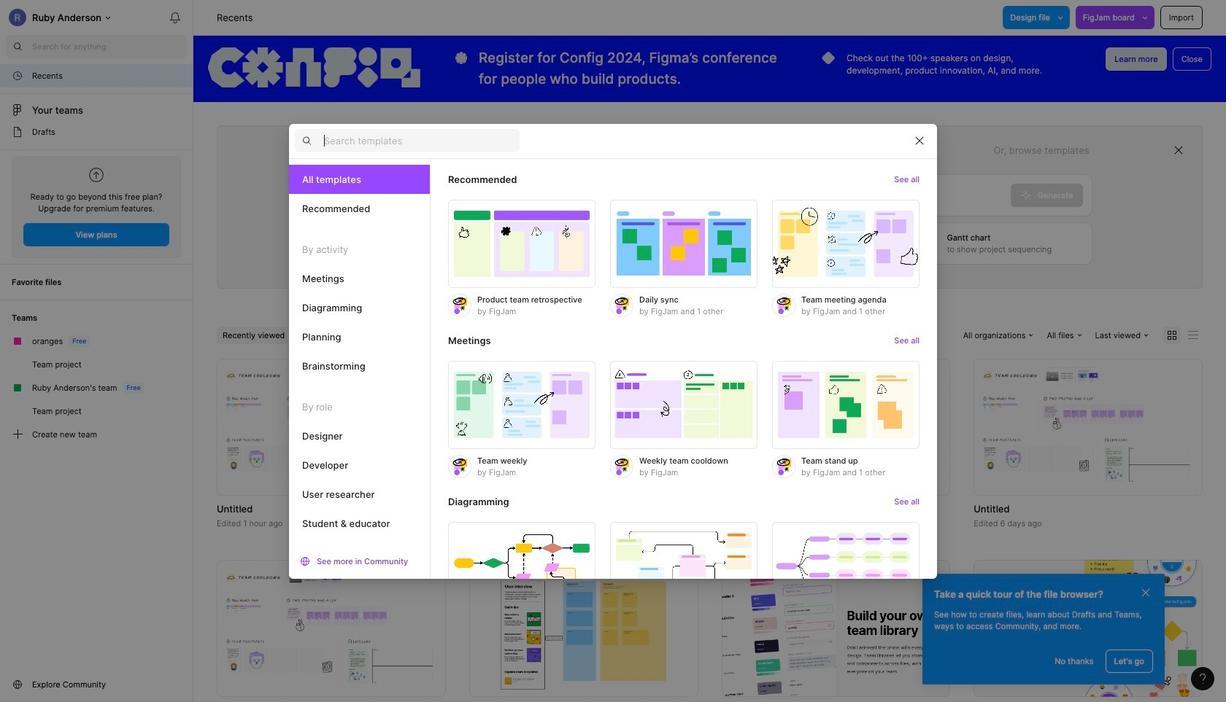 Task type: describe. For each thing, give the bounding box(es) containing it.
product team retrospective image
[[448, 200, 596, 288]]

bell 32 image
[[163, 6, 187, 29]]

uml diagram image
[[610, 522, 758, 611]]

community 16 image
[[12, 679, 23, 691]]

weekly team cooldown image
[[610, 361, 758, 449]]



Task type: locate. For each thing, give the bounding box(es) containing it.
team weekly image
[[448, 361, 596, 449]]

team stand up image
[[772, 361, 920, 449]]

mindmap image
[[772, 522, 920, 611]]

Ex: A weekly team meeting, starting with an ice breaker field
[[328, 175, 1011, 216]]

Search for anything text field
[[32, 41, 187, 53]]

recent 16 image
[[12, 70, 23, 82]]

search 32 image
[[6, 35, 29, 58]]

page 16 image
[[12, 126, 23, 138]]

team meeting agenda image
[[772, 200, 920, 288]]

dialog
[[289, 123, 937, 640]]

Search templates text field
[[324, 132, 520, 150]]

diagram basics image
[[448, 522, 596, 611]]

file thumbnail image
[[224, 368, 438, 487], [729, 368, 943, 487], [981, 368, 1195, 487], [476, 398, 691, 457], [721, 560, 950, 698], [974, 560, 1203, 698], [501, 568, 667, 690], [224, 570, 438, 688]]

daily sync image
[[610, 200, 758, 288]]



